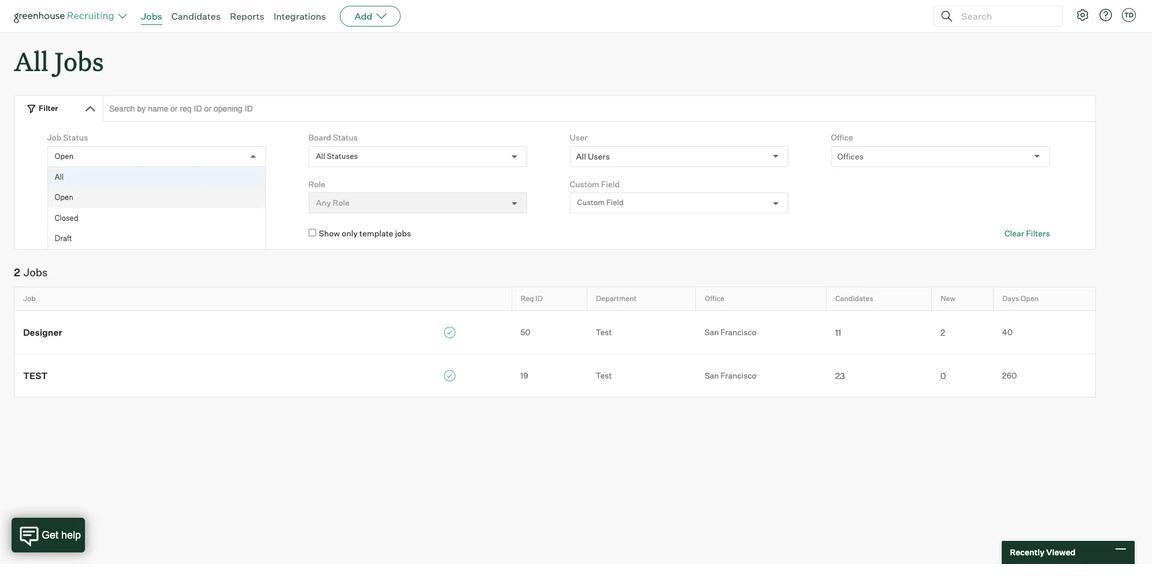 Task type: describe. For each thing, give the bounding box(es) containing it.
1 vertical spatial open
[[55, 193, 73, 202]]

departments
[[54, 198, 104, 208]]

2 link
[[932, 326, 994, 339]]

40
[[1003, 327, 1013, 337]]

job for job
[[23, 295, 36, 303]]

draft
[[55, 234, 72, 243]]

all users option
[[576, 151, 610, 161]]

2 for 2
[[941, 327, 946, 338]]

1 horizontal spatial department
[[596, 295, 637, 303]]

all jobs
[[14, 44, 104, 78]]

all statuses
[[316, 152, 358, 161]]

Search by name or req ID or opening ID text field
[[103, 96, 1097, 122]]

viewed
[[1047, 548, 1076, 558]]

19
[[521, 371, 528, 381]]

clear filters
[[1005, 229, 1051, 238]]

0 vertical spatial custom
[[570, 179, 600, 189]]

board
[[309, 133, 331, 142]]

offices
[[838, 151, 864, 161]]

clear filters link
[[1005, 228, 1051, 239]]

show only jobs i'm following
[[58, 229, 164, 238]]

show for show only jobs i'm following
[[58, 229, 79, 238]]

show only template jobs
[[319, 229, 411, 238]]

integrations
[[274, 10, 326, 22]]

1 vertical spatial custom field
[[578, 198, 624, 207]]

test link
[[14, 369, 512, 382]]

all for all users
[[576, 151, 586, 161]]

francisco for 11
[[721, 327, 757, 337]]

1 vertical spatial candidates
[[836, 295, 874, 303]]

td
[[1125, 11, 1134, 19]]

integrations link
[[274, 10, 326, 22]]

id
[[536, 295, 543, 303]]

td button
[[1120, 6, 1139, 24]]

1 vertical spatial field
[[607, 198, 624, 207]]

req id
[[521, 295, 543, 303]]

greenhouse recruiting image
[[14, 9, 118, 23]]

0 vertical spatial open
[[55, 152, 74, 161]]

0 link
[[932, 370, 994, 382]]

jobs link
[[141, 10, 162, 22]]

23
[[836, 371, 846, 382]]

candidates link
[[172, 10, 221, 22]]

job status
[[47, 133, 88, 142]]

user
[[570, 133, 588, 142]]

clear
[[1005, 229, 1025, 238]]

statuses
[[327, 152, 358, 161]]

all for all jobs
[[14, 44, 48, 78]]

san francisco for 11
[[705, 327, 757, 337]]

11 link
[[827, 326, 932, 339]]

san for 11
[[705, 327, 719, 337]]

2 vertical spatial open
[[1021, 295, 1039, 303]]

req
[[521, 295, 534, 303]]



Task type: vqa. For each thing, say whether or not it's contained in the screenshot.
leftmost CANDIDATES
yes



Task type: locate. For each thing, give the bounding box(es) containing it.
1 status from the left
[[63, 133, 88, 142]]

0 horizontal spatial show
[[58, 229, 79, 238]]

field
[[601, 179, 620, 189], [607, 198, 624, 207]]

san
[[705, 327, 719, 337], [705, 371, 719, 380]]

0 vertical spatial 2
[[14, 266, 20, 279]]

0 horizontal spatial job
[[23, 295, 36, 303]]

recently viewed
[[1010, 548, 1076, 558]]

2 san from the top
[[705, 371, 719, 380]]

jobs right template
[[395, 229, 411, 238]]

custom field
[[570, 179, 620, 189], [578, 198, 624, 207]]

1 horizontal spatial candidates
[[836, 295, 874, 303]]

only left template
[[342, 229, 358, 238]]

jobs left the i'm at the top of page
[[98, 229, 114, 238]]

configure image
[[1076, 8, 1090, 22]]

0 horizontal spatial jobs
[[98, 229, 114, 238]]

1 vertical spatial office
[[705, 295, 725, 303]]

all users
[[576, 151, 610, 161]]

add
[[355, 10, 373, 22]]

0 vertical spatial job
[[47, 133, 61, 142]]

reports
[[230, 10, 265, 22]]

1 horizontal spatial status
[[333, 133, 358, 142]]

2 jobs
[[14, 266, 48, 279]]

all down board
[[316, 152, 325, 161]]

1 vertical spatial francisco
[[721, 371, 757, 380]]

candidates up 11
[[836, 295, 874, 303]]

1 vertical spatial test
[[596, 371, 612, 380]]

open right days
[[1021, 295, 1039, 303]]

1 vertical spatial department
[[596, 295, 637, 303]]

all left 'users'
[[576, 151, 586, 161]]

1 horizontal spatial 2
[[941, 327, 946, 338]]

1 test from the top
[[596, 327, 612, 337]]

0 vertical spatial office
[[831, 133, 854, 142]]

0 vertical spatial san
[[705, 327, 719, 337]]

test
[[596, 327, 612, 337], [596, 371, 612, 380]]

add button
[[340, 6, 401, 27]]

0 vertical spatial department
[[47, 179, 93, 189]]

job down 2 jobs
[[23, 295, 36, 303]]

status for board status
[[333, 133, 358, 142]]

1 vertical spatial custom
[[578, 198, 605, 207]]

0 horizontal spatial department
[[47, 179, 93, 189]]

reports link
[[230, 10, 265, 22]]

recently
[[1010, 548, 1045, 558]]

1 horizontal spatial jobs
[[54, 44, 104, 78]]

custom
[[570, 179, 600, 189], [578, 198, 605, 207]]

candidates
[[172, 10, 221, 22], [836, 295, 874, 303]]

jobs for 2 jobs
[[24, 266, 48, 279]]

1 horizontal spatial only
[[342, 229, 358, 238]]

Show only template jobs checkbox
[[309, 229, 316, 237]]

all up 'departments'
[[55, 172, 64, 181]]

custom field down all users 'option'
[[570, 179, 620, 189]]

following
[[129, 229, 164, 238]]

0 horizontal spatial jobs
[[24, 266, 48, 279]]

test for 23
[[596, 371, 612, 380]]

jobs down show only jobs i'm following option
[[24, 266, 48, 279]]

san francisco
[[705, 327, 757, 337], [705, 371, 757, 380]]

francisco for 23
[[721, 371, 757, 380]]

role
[[309, 179, 326, 189]]

jobs
[[141, 10, 162, 22], [54, 44, 104, 78], [24, 266, 48, 279]]

0 vertical spatial francisco
[[721, 327, 757, 337]]

1 vertical spatial jobs
[[54, 44, 104, 78]]

0 horizontal spatial office
[[705, 295, 725, 303]]

2 status from the left
[[333, 133, 358, 142]]

50
[[521, 328, 531, 337]]

designer link
[[14, 326, 512, 339]]

1 horizontal spatial job
[[47, 133, 61, 142]]

Show only jobs I'm following checkbox
[[47, 229, 55, 237]]

candidates right the jobs link
[[172, 10, 221, 22]]

2 horizontal spatial jobs
[[141, 10, 162, 22]]

0 vertical spatial candidates
[[172, 10, 221, 22]]

1 only from the left
[[80, 229, 96, 238]]

only right draft
[[80, 229, 96, 238]]

1 vertical spatial 2
[[941, 327, 946, 338]]

td button
[[1123, 8, 1137, 22]]

Search text field
[[959, 8, 1053, 25]]

1 show from the left
[[58, 229, 79, 238]]

users
[[588, 151, 610, 161]]

jobs left candidates link
[[141, 10, 162, 22]]

new
[[941, 295, 956, 303]]

job down filter
[[47, 133, 61, 142]]

0 vertical spatial custom field
[[570, 179, 620, 189]]

1 vertical spatial job
[[23, 295, 36, 303]]

2 for 2 jobs
[[14, 266, 20, 279]]

all for all statuses
[[316, 152, 325, 161]]

11
[[836, 327, 842, 338]]

open
[[55, 152, 74, 161], [55, 193, 73, 202], [1021, 295, 1039, 303]]

1 vertical spatial san francisco
[[705, 371, 757, 380]]

job
[[47, 133, 61, 142], [23, 295, 36, 303]]

0 vertical spatial test
[[596, 327, 612, 337]]

1 horizontal spatial show
[[319, 229, 340, 238]]

san francisco for 23
[[705, 371, 757, 380]]

show for show only template jobs
[[319, 229, 340, 238]]

2
[[14, 266, 20, 279], [941, 327, 946, 338]]

only for template
[[342, 229, 358, 238]]

1 san from the top
[[705, 327, 719, 337]]

filter
[[39, 104, 58, 113]]

1 horizontal spatial jobs
[[395, 229, 411, 238]]

designer
[[23, 328, 62, 338]]

department
[[47, 179, 93, 189], [596, 295, 637, 303]]

status for job status
[[63, 133, 88, 142]]

filters
[[1027, 229, 1051, 238]]

1 vertical spatial san
[[705, 371, 719, 380]]

days
[[1003, 295, 1020, 303]]

0 horizontal spatial 2
[[14, 266, 20, 279]]

only for jobs
[[80, 229, 96, 238]]

2 test from the top
[[596, 371, 612, 380]]

open up closed
[[55, 193, 73, 202]]

23 link
[[827, 370, 932, 382]]

francisco
[[721, 327, 757, 337], [721, 371, 757, 380]]

office
[[831, 133, 854, 142], [705, 295, 725, 303]]

0 horizontal spatial only
[[80, 229, 96, 238]]

days open
[[1003, 295, 1039, 303]]

board status
[[309, 133, 358, 142]]

all up filter
[[14, 44, 48, 78]]

show down closed
[[58, 229, 79, 238]]

260
[[1003, 371, 1018, 380]]

2 francisco from the top
[[721, 371, 757, 380]]

custom field down 'users'
[[578, 198, 624, 207]]

2 vertical spatial jobs
[[24, 266, 48, 279]]

open down job status
[[55, 152, 74, 161]]

jobs for all jobs
[[54, 44, 104, 78]]

2 jobs from the left
[[395, 229, 411, 238]]

closed
[[55, 213, 78, 223]]

test for 11
[[596, 327, 612, 337]]

0
[[941, 371, 947, 382]]

only
[[80, 229, 96, 238], [342, 229, 358, 238]]

0 vertical spatial field
[[601, 179, 620, 189]]

0 vertical spatial jobs
[[141, 10, 162, 22]]

1 san francisco from the top
[[705, 327, 757, 337]]

san for 23
[[705, 371, 719, 380]]

test
[[23, 371, 48, 382]]

template
[[360, 229, 394, 238]]

jobs
[[98, 229, 114, 238], [395, 229, 411, 238]]

1 jobs from the left
[[98, 229, 114, 238]]

show right show only template jobs "checkbox"
[[319, 229, 340, 238]]

job for job status
[[47, 133, 61, 142]]

1 francisco from the top
[[721, 327, 757, 337]]

2 san francisco from the top
[[705, 371, 757, 380]]

i'm
[[116, 229, 128, 238]]

1 horizontal spatial office
[[831, 133, 854, 142]]

2 show from the left
[[319, 229, 340, 238]]

jobs down greenhouse recruiting image
[[54, 44, 104, 78]]

0 horizontal spatial status
[[63, 133, 88, 142]]

show
[[58, 229, 79, 238], [319, 229, 340, 238]]

2 only from the left
[[342, 229, 358, 238]]

status
[[63, 133, 88, 142], [333, 133, 358, 142]]

all
[[14, 44, 48, 78], [576, 151, 586, 161], [316, 152, 325, 161], [55, 172, 64, 181]]

0 horizontal spatial candidates
[[172, 10, 221, 22]]

0 vertical spatial san francisco
[[705, 327, 757, 337]]



